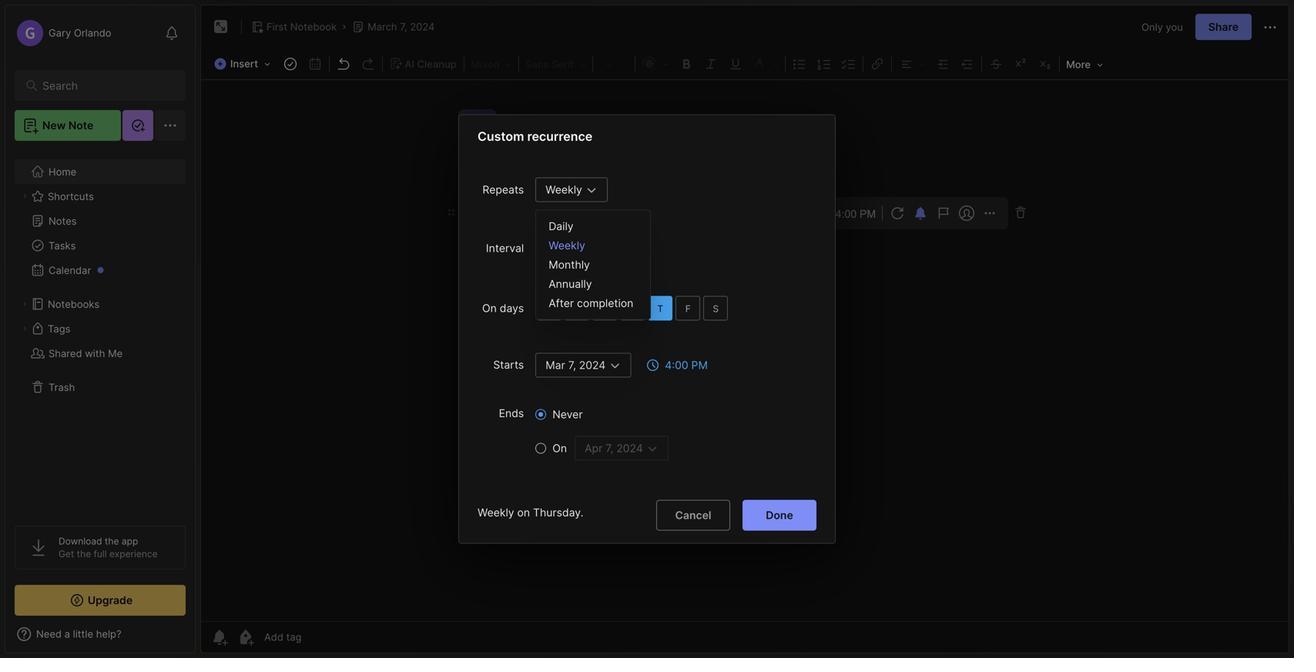 Task type: describe. For each thing, give the bounding box(es) containing it.
first notebook
[[267, 21, 337, 33]]

repeats
[[483, 183, 524, 196]]

Note Editor text field
[[201, 79, 1289, 622]]

w button
[[620, 296, 645, 321]]

1 s button from the left
[[537, 296, 562, 321]]

ends
[[499, 407, 524, 420]]

undo image
[[333, 53, 355, 75]]

tasks button
[[15, 233, 185, 258]]

expand notebooks image
[[20, 300, 29, 309]]

f button
[[676, 296, 701, 321]]

shortcuts button
[[15, 184, 185, 209]]

w
[[628, 304, 637, 315]]

days
[[500, 302, 524, 315]]

Start date field
[[536, 353, 631, 378]]

1 t button from the left
[[593, 296, 617, 321]]

new
[[42, 119, 66, 132]]

download the app get the full experience
[[59, 536, 158, 560]]

home
[[49, 166, 76, 178]]

m
[[573, 304, 581, 315]]

alignment image
[[894, 53, 931, 75]]

insert image
[[210, 54, 278, 74]]

on days
[[482, 302, 524, 315]]

me
[[108, 348, 123, 360]]

more image
[[1062, 54, 1108, 74]]

thursday
[[533, 507, 581, 520]]

shared
[[49, 348, 82, 360]]

weekly for weekly
[[546, 183, 582, 196]]

download
[[59, 536, 102, 547]]

first notebook button
[[248, 16, 340, 38]]

2024 for march 7, 2024
[[410, 21, 435, 33]]

tags
[[48, 323, 70, 335]]

expand tags image
[[20, 324, 29, 334]]

daily
[[549, 220, 574, 233]]

Frequency field
[[536, 178, 608, 202]]

annually link
[[536, 275, 650, 294]]

done button
[[743, 500, 817, 531]]

daily link
[[536, 217, 650, 236]]

experience
[[109, 549, 158, 560]]

font color image
[[637, 53, 674, 75]]

add a reminder image
[[210, 629, 229, 647]]

2024 for mar 7, 2024
[[579, 359, 606, 372]]

highlight image
[[748, 53, 784, 75]]

completion
[[577, 297, 634, 310]]

new note
[[42, 119, 93, 132]]

Search text field
[[42, 79, 165, 93]]

share
[[1209, 20, 1239, 34]]

on for on days
[[482, 302, 497, 315]]

done
[[766, 509, 793, 522]]

weekly inside daily weekly monthly annually after completion
[[549, 239, 585, 252]]

cancel
[[675, 509, 712, 522]]

after
[[549, 297, 574, 310]]

tree inside main element
[[5, 150, 195, 512]]

annually
[[549, 278, 592, 291]]

heading level image
[[466, 54, 517, 74]]

font family image
[[521, 54, 591, 74]]

4:00 pm
[[665, 359, 708, 372]]

.
[[581, 507, 584, 520]]

shared with me
[[49, 348, 123, 360]]

calendar
[[49, 264, 91, 276]]

notes link
[[15, 209, 185, 233]]

font size image
[[595, 54, 633, 74]]

daily weekly monthly annually after completion
[[549, 220, 634, 310]]



Task type: locate. For each thing, give the bounding box(es) containing it.
2 t button from the left
[[648, 296, 673, 321]]

0 horizontal spatial s
[[547, 304, 553, 315]]

task image
[[280, 53, 301, 75]]

1 vertical spatial on
[[553, 442, 567, 455]]

2 t from the left
[[658, 304, 663, 315]]

calendar button
[[15, 258, 185, 283]]

2024 right mar
[[579, 359, 606, 372]]

notes
[[49, 215, 77, 227]]

4:00 pm button
[[641, 355, 711, 376]]

0 vertical spatial 7,
[[400, 21, 407, 33]]

s right f
[[713, 304, 719, 315]]

after completion link
[[536, 294, 650, 313]]

tree containing home
[[5, 150, 195, 512]]

tree
[[5, 150, 195, 512]]

first
[[267, 21, 287, 33]]

1 vertical spatial 7,
[[568, 359, 576, 372]]

pm
[[692, 359, 708, 372]]

note
[[68, 119, 93, 132]]

full
[[94, 549, 107, 560]]

trash
[[49, 382, 75, 394]]

dropdown list menu
[[536, 217, 650, 313]]

custom
[[478, 129, 524, 144]]

7,
[[400, 21, 407, 33], [568, 359, 576, 372]]

weekly up daily
[[546, 183, 582, 196]]

on for on
[[553, 442, 567, 455]]

2 s from the left
[[713, 304, 719, 315]]

f
[[686, 304, 691, 315]]

on left days
[[482, 302, 497, 315]]

2024 inside start date field
[[579, 359, 606, 372]]

1 horizontal spatial s button
[[704, 296, 728, 321]]

none search field inside main element
[[42, 76, 165, 95]]

notebooks
[[48, 298, 100, 310]]

s left m
[[547, 304, 553, 315]]

the up full
[[105, 536, 119, 547]]

0 vertical spatial 2024
[[410, 21, 435, 33]]

7, right mar
[[568, 359, 576, 372]]

march
[[368, 21, 397, 33]]

0 vertical spatial on
[[482, 302, 497, 315]]

weekly inside frequency field
[[546, 183, 582, 196]]

m button
[[565, 296, 590, 321]]

0 horizontal spatial t button
[[593, 296, 617, 321]]

t down annually 'link'
[[602, 304, 608, 315]]

weekly on thursday .
[[478, 507, 584, 520]]

only you
[[1142, 21, 1183, 33]]

7, inside button
[[400, 21, 407, 33]]

notebook
[[290, 21, 337, 33]]

tasks
[[49, 240, 76, 252]]

monthly link
[[536, 255, 650, 275]]

weekly link
[[536, 236, 650, 255]]

1 vertical spatial 2024
[[579, 359, 606, 372]]

1 horizontal spatial t
[[658, 304, 663, 315]]

7, for mar
[[568, 359, 576, 372]]

7, right "march"
[[400, 21, 407, 33]]

march 7, 2024
[[368, 21, 435, 33]]

mar
[[546, 359, 565, 372]]

custom recurrence
[[478, 129, 593, 144]]

only
[[1142, 21, 1163, 33]]

t for 2nd t button from left
[[658, 304, 663, 315]]

s button left m button
[[537, 296, 562, 321]]

never
[[553, 408, 583, 421]]

upgrade
[[88, 594, 133, 608]]

0 horizontal spatial on
[[482, 302, 497, 315]]

app
[[122, 536, 138, 547]]

0 horizontal spatial the
[[77, 549, 91, 560]]

shortcuts
[[48, 191, 94, 202]]

1 s from the left
[[547, 304, 553, 315]]

on down never
[[553, 442, 567, 455]]

the down download
[[77, 549, 91, 560]]

tags button
[[15, 317, 185, 341]]

1 horizontal spatial 2024
[[579, 359, 606, 372]]

cancel button
[[656, 500, 730, 531]]

2 s button from the left
[[704, 296, 728, 321]]

2 vertical spatial weekly
[[478, 507, 514, 520]]

t button
[[593, 296, 617, 321], [648, 296, 673, 321]]

s button
[[537, 296, 562, 321], [704, 296, 728, 321]]

s button right 'f' button
[[704, 296, 728, 321]]

march 7, 2024 button
[[349, 16, 438, 38]]

1 horizontal spatial on
[[553, 442, 567, 455]]

1 vertical spatial weekly
[[549, 239, 585, 252]]

add tag image
[[237, 629, 255, 647]]

t
[[602, 304, 608, 315], [658, 304, 663, 315]]

1 horizontal spatial t button
[[648, 296, 673, 321]]

0 vertical spatial weekly
[[546, 183, 582, 196]]

1 t from the left
[[602, 304, 608, 315]]

0 horizontal spatial 2024
[[410, 21, 435, 33]]

7, inside start date field
[[568, 359, 576, 372]]

2024
[[410, 21, 435, 33], [579, 359, 606, 372]]

0 horizontal spatial t
[[602, 304, 608, 315]]

with
[[85, 348, 105, 360]]

get
[[59, 549, 74, 560]]

shared with me link
[[15, 341, 185, 366]]

1 vertical spatial the
[[77, 549, 91, 560]]

week
[[570, 242, 597, 255]]

weekly up monthly
[[549, 239, 585, 252]]

t for 2nd t button from right
[[602, 304, 608, 315]]

main element
[[0, 0, 200, 659]]

trash link
[[15, 375, 185, 400]]

0 horizontal spatial 7,
[[400, 21, 407, 33]]

t right w
[[658, 304, 663, 315]]

0 vertical spatial the
[[105, 536, 119, 547]]

starts
[[493, 359, 524, 372]]

on
[[517, 507, 530, 520]]

t button down annually 'link'
[[593, 296, 617, 321]]

7, for march
[[400, 21, 407, 33]]

1 horizontal spatial 7,
[[568, 359, 576, 372]]

expand note image
[[212, 18, 230, 36]]

weekly left on
[[478, 507, 514, 520]]

note window element
[[200, 5, 1290, 654]]

the
[[105, 536, 119, 547], [77, 549, 91, 560]]

1 horizontal spatial the
[[105, 536, 119, 547]]

weekly
[[546, 183, 582, 196], [549, 239, 585, 252], [478, 507, 514, 520]]

monthly
[[549, 259, 590, 272]]

2024 right "march"
[[410, 21, 435, 33]]

recurrence
[[527, 129, 593, 144]]

interval
[[486, 242, 524, 255]]

t button right w button
[[648, 296, 673, 321]]

upgrade button
[[15, 586, 186, 616]]

None search field
[[42, 76, 165, 95]]

4:00
[[665, 359, 689, 372]]

notebooks link
[[15, 292, 185, 317]]

on
[[482, 302, 497, 315], [553, 442, 567, 455]]

2024 inside button
[[410, 21, 435, 33]]

0 horizontal spatial s button
[[537, 296, 562, 321]]

weekly for weekly on thursday .
[[478, 507, 514, 520]]

s
[[547, 304, 553, 315], [713, 304, 719, 315]]

mar 7, 2024
[[546, 359, 606, 372]]

1 horizontal spatial s
[[713, 304, 719, 315]]

share button
[[1196, 14, 1252, 40]]

you
[[1166, 21, 1183, 33]]

home link
[[15, 160, 186, 184]]



Task type: vqa. For each thing, say whether or not it's contained in the screenshot.
Notes link
yes



